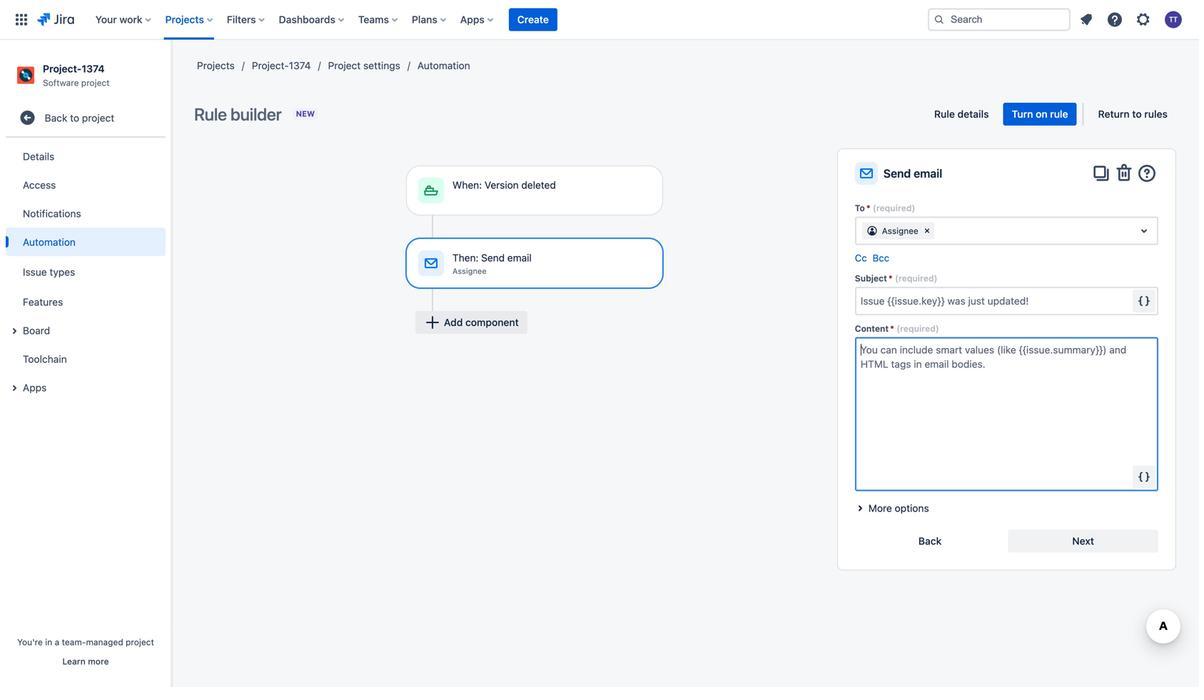 Task type: describe. For each thing, give the bounding box(es) containing it.
add component image
[[424, 314, 441, 331]]

delete image
[[1113, 162, 1136, 185]]

issue
[[23, 266, 47, 278]]

rules
[[1144, 108, 1168, 120]]

details
[[958, 108, 989, 120]]

to
[[855, 203, 865, 213]]

add component image
[[424, 218, 441, 236]]

issue types
[[23, 266, 75, 278]]

details
[[23, 150, 54, 162]]

projects link
[[197, 57, 235, 74]]

* for to
[[866, 203, 870, 213]]

learn more image
[[1136, 162, 1158, 185]]

apps inside dropdown button
[[460, 14, 485, 25]]

create button
[[509, 8, 557, 31]]

toolchain
[[23, 353, 67, 365]]

apps inside button
[[23, 382, 47, 393]]

work
[[119, 14, 142, 25]]

rule for rule details
[[934, 108, 955, 120]]

your profile and settings image
[[1165, 11, 1182, 28]]

help image
[[1106, 11, 1123, 28]]

more
[[869, 502, 892, 514]]

project-1374 software project
[[43, 63, 110, 88]]

on
[[1036, 108, 1048, 120]]

email inside then: send email assignee
[[507, 252, 532, 264]]

new
[[296, 109, 315, 118]]

next button
[[1008, 530, 1158, 553]]

duplicate image for delete image
[[605, 233, 622, 250]]

send email image
[[858, 165, 875, 182]]

a
[[55, 637, 59, 647]]

bcc
[[873, 252, 889, 264]]

issue types link
[[6, 256, 166, 288]]

1 vertical spatial project
[[82, 112, 114, 124]]

automation for project settings
[[417, 60, 470, 71]]

create
[[517, 14, 549, 25]]

content * (required)
[[855, 324, 939, 334]]

add component
[[444, 317, 519, 328]]

project settings link
[[328, 57, 400, 74]]

teams button
[[354, 8, 403, 31]]

more
[[88, 657, 109, 667]]

return to rules button
[[1090, 103, 1176, 126]]

plans button
[[408, 8, 452, 31]]

features link
[[6, 288, 166, 316]]

plans
[[412, 14, 437, 25]]

change trigger image
[[629, 160, 646, 177]]

dashboards
[[279, 14, 335, 25]]

return to rules
[[1098, 108, 1168, 120]]

toolchain link
[[6, 345, 166, 373]]

send email
[[883, 167, 942, 180]]

Issue {{issue.key}} was just updated! field
[[856, 288, 1133, 314]]

rule details
[[934, 108, 989, 120]]

rule
[[1050, 108, 1068, 120]]

back button
[[855, 530, 1005, 553]]

view recommended smart values image
[[1136, 469, 1153, 486]]

sidebar element
[[0, 40, 171, 687]]

learn
[[62, 657, 86, 667]]

features
[[23, 296, 63, 308]]

* for content
[[890, 324, 894, 334]]

board button
[[6, 316, 166, 345]]

cc button
[[855, 252, 867, 264]]

notifications link
[[6, 199, 166, 228]]

rule details button
[[926, 103, 998, 126]]

filters
[[227, 14, 256, 25]]

when:
[[453, 179, 482, 191]]

back to project
[[45, 112, 114, 124]]

bcc button
[[873, 252, 889, 264]]

settings
[[363, 60, 400, 71]]

automation link for project settings
[[417, 57, 470, 74]]

board
[[23, 325, 50, 336]]

return
[[1098, 108, 1130, 120]]

software
[[43, 78, 79, 88]]

add
[[444, 317, 463, 328]]

rule builder
[[194, 104, 282, 124]]

* for subject
[[889, 273, 893, 283]]

turn on rule
[[1012, 108, 1068, 120]]

settings image
[[1135, 11, 1152, 28]]

more options
[[869, 502, 929, 514]]

0 vertical spatial assignee
[[882, 226, 918, 236]]

subject * (required)
[[855, 273, 938, 283]]



Task type: locate. For each thing, give the bounding box(es) containing it.
2 vertical spatial project
[[126, 637, 154, 647]]

1 vertical spatial automation
[[23, 236, 76, 248]]

expand image
[[6, 323, 23, 340]]

0 horizontal spatial rule
[[194, 104, 227, 124]]

send right then: at the left top of the page
[[481, 252, 505, 264]]

filters button
[[223, 8, 270, 31]]

cc
[[855, 252, 867, 264]]

managed
[[86, 637, 123, 647]]

* right to
[[866, 203, 870, 213]]

to inside button
[[1132, 108, 1142, 120]]

0 horizontal spatial back
[[45, 112, 67, 124]]

1 vertical spatial apps
[[23, 382, 47, 393]]

banner containing your work
[[0, 0, 1199, 40]]

to for back
[[70, 112, 79, 124]]

projects inside popup button
[[165, 14, 204, 25]]

access link
[[6, 171, 166, 199]]

assignee inside then: send email assignee
[[453, 267, 487, 276]]

(required) up user field image
[[873, 203, 915, 213]]

turn
[[1012, 108, 1033, 120]]

1 horizontal spatial back
[[918, 535, 942, 547]]

email
[[914, 167, 942, 180], [507, 252, 532, 264]]

turn on rule button
[[1003, 103, 1077, 126]]

0 vertical spatial project
[[81, 78, 110, 88]]

(required)
[[873, 203, 915, 213], [895, 273, 938, 283], [897, 324, 939, 334]]

view recommended smart values image
[[1136, 293, 1153, 310]]

project- up software
[[43, 63, 82, 75]]

dashboards button
[[275, 8, 350, 31]]

duplicate image
[[1090, 162, 1113, 185], [605, 233, 622, 250]]

back for back to project
[[45, 112, 67, 124]]

0 vertical spatial (required)
[[873, 203, 915, 213]]

to down software
[[70, 112, 79, 124]]

0 horizontal spatial 1374
[[82, 63, 105, 75]]

1 horizontal spatial automation
[[417, 60, 470, 71]]

1374 up 'back to project' link
[[82, 63, 105, 75]]

project
[[328, 60, 361, 71]]

1 horizontal spatial 1374
[[289, 60, 311, 71]]

to for return
[[1132, 108, 1142, 120]]

(required) for subject * (required)
[[895, 273, 938, 283]]

1 vertical spatial send
[[481, 252, 505, 264]]

primary element
[[9, 0, 916, 40]]

expand image
[[6, 380, 23, 397]]

0 vertical spatial automation
[[417, 60, 470, 71]]

0 vertical spatial send
[[883, 167, 911, 180]]

project inside project-1374 software project
[[81, 78, 110, 88]]

(required) for to * (required)
[[873, 203, 915, 213]]

Search field
[[928, 8, 1071, 31]]

apps button
[[6, 373, 166, 402]]

project right managed
[[126, 637, 154, 647]]

back down options
[[918, 535, 942, 547]]

automation down "notifications"
[[23, 236, 76, 248]]

back down software
[[45, 112, 67, 124]]

project- up builder
[[252, 60, 289, 71]]

project- for project-1374 software project
[[43, 63, 82, 75]]

to inside sidebar element
[[70, 112, 79, 124]]

assignee
[[882, 226, 918, 236], [453, 267, 487, 276]]

0 vertical spatial projects
[[165, 14, 204, 25]]

group containing details
[[6, 138, 166, 406]]

0 horizontal spatial automation link
[[6, 228, 166, 256]]

group inside sidebar element
[[6, 138, 166, 406]]

1 horizontal spatial automation link
[[417, 57, 470, 74]]

back inside sidebar element
[[45, 112, 67, 124]]

1 horizontal spatial duplicate image
[[1090, 162, 1113, 185]]

1374
[[289, 60, 311, 71], [82, 63, 105, 75]]

apps button
[[456, 8, 499, 31]]

then:
[[453, 252, 479, 264]]

back to project link
[[6, 104, 166, 132]]

projects for 'projects' popup button
[[165, 14, 204, 25]]

0 horizontal spatial to
[[70, 112, 79, 124]]

1 vertical spatial email
[[507, 252, 532, 264]]

learn more button
[[62, 656, 109, 667]]

to left rules
[[1132, 108, 1142, 120]]

group
[[6, 138, 166, 406]]

1 horizontal spatial email
[[914, 167, 942, 180]]

assignee left clear icon
[[882, 226, 918, 236]]

clear image
[[921, 225, 933, 237]]

project
[[81, 78, 110, 88], [82, 112, 114, 124], [126, 637, 154, 647]]

1 horizontal spatial rule
[[934, 108, 955, 120]]

automation inside "group"
[[23, 236, 76, 248]]

when: version deleted button
[[406, 166, 663, 216]]

project up details link at top
[[82, 112, 114, 124]]

project settings
[[328, 60, 400, 71]]

notifications
[[23, 208, 81, 219]]

back
[[45, 112, 67, 124], [918, 535, 942, 547]]

project right software
[[81, 78, 110, 88]]

0 vertical spatial back
[[45, 112, 67, 124]]

project-
[[252, 60, 289, 71], [43, 63, 82, 75]]

sidebar navigation image
[[156, 57, 187, 86]]

rule left builder
[[194, 104, 227, 124]]

1 vertical spatial projects
[[197, 60, 235, 71]]

to
[[1132, 108, 1142, 120], [70, 112, 79, 124]]

your
[[95, 14, 117, 25]]

projects right sidebar navigation icon
[[197, 60, 235, 71]]

automation link
[[417, 57, 470, 74], [6, 228, 166, 256]]

access
[[23, 179, 56, 191]]

* right subject
[[889, 273, 893, 283]]

1 vertical spatial *
[[889, 273, 893, 283]]

project- inside "link"
[[252, 60, 289, 71]]

duplicate image left delete image
[[605, 233, 622, 250]]

automation
[[417, 60, 470, 71], [23, 236, 76, 248]]

projects button
[[161, 8, 218, 31]]

1 horizontal spatial assignee
[[882, 226, 918, 236]]

2 vertical spatial *
[[890, 324, 894, 334]]

delete image
[[629, 233, 646, 250]]

more options button
[[851, 500, 1158, 517]]

0 horizontal spatial send
[[481, 252, 505, 264]]

automation link for notifications
[[6, 228, 166, 256]]

options
[[895, 502, 929, 514]]

learn more
[[62, 657, 109, 667]]

teams
[[358, 14, 389, 25]]

* right content
[[890, 324, 894, 334]]

next
[[1072, 535, 1094, 547]]

you're
[[17, 637, 43, 647]]

content
[[855, 324, 889, 334]]

notifications image
[[1078, 11, 1095, 28]]

version
[[485, 179, 519, 191]]

send inside then: send email assignee
[[481, 252, 505, 264]]

cc bcc
[[855, 252, 889, 264]]

rule inside button
[[934, 108, 955, 120]]

1374 inside "link"
[[289, 60, 311, 71]]

duplicate image left the learn more image
[[1090, 162, 1113, 185]]

*
[[866, 203, 870, 213], [889, 273, 893, 283], [890, 324, 894, 334]]

component
[[465, 317, 519, 328]]

apps right plans popup button
[[460, 14, 485, 25]]

project-1374 link
[[252, 57, 311, 74]]

email right then: at the left top of the page
[[507, 252, 532, 264]]

your work
[[95, 14, 142, 25]]

rule
[[194, 104, 227, 124], [934, 108, 955, 120]]

0 horizontal spatial automation
[[23, 236, 76, 248]]

0 horizontal spatial project-
[[43, 63, 82, 75]]

1 vertical spatial duplicate image
[[605, 233, 622, 250]]

back for back
[[918, 535, 942, 547]]

automation link up types
[[6, 228, 166, 256]]

1 horizontal spatial apps
[[460, 14, 485, 25]]

1 horizontal spatial to
[[1132, 108, 1142, 120]]

You can include smart values (like {{issue.summary}}) and HTML tags in email bodies. text field
[[855, 337, 1158, 491]]

you're in a team-managed project
[[17, 637, 154, 647]]

builder
[[230, 104, 282, 124]]

in
[[45, 637, 52, 647]]

(required) right subject
[[895, 273, 938, 283]]

automation down plans popup button
[[417, 60, 470, 71]]

1374 inside project-1374 software project
[[82, 63, 105, 75]]

1 horizontal spatial project-
[[252, 60, 289, 71]]

assignee down then: at the left top of the page
[[453, 267, 487, 276]]

subject
[[855, 273, 887, 283]]

rule left details
[[934, 108, 955, 120]]

project- for project-1374
[[252, 60, 289, 71]]

rule for rule builder
[[194, 104, 227, 124]]

1 vertical spatial automation link
[[6, 228, 166, 256]]

add component button
[[415, 311, 527, 334]]

your work button
[[91, 8, 157, 31]]

automation link down plans popup button
[[417, 57, 470, 74]]

project- inside project-1374 software project
[[43, 63, 82, 75]]

open image
[[1136, 222, 1153, 239]]

deleted
[[521, 179, 556, 191]]

appswitcher icon image
[[13, 11, 30, 28]]

0 vertical spatial *
[[866, 203, 870, 213]]

details link
[[6, 142, 166, 171]]

user field image
[[866, 225, 878, 237]]

search image
[[934, 14, 945, 25]]

(required) for content * (required)
[[897, 324, 939, 334]]

back inside 'button'
[[918, 535, 942, 547]]

automation for notifications
[[23, 236, 76, 248]]

0 vertical spatial automation link
[[417, 57, 470, 74]]

0 vertical spatial email
[[914, 167, 942, 180]]

(required) right content
[[897, 324, 939, 334]]

send right send email icon
[[883, 167, 911, 180]]

0 horizontal spatial apps
[[23, 382, 47, 393]]

1 vertical spatial back
[[918, 535, 942, 547]]

0 vertical spatial apps
[[460, 14, 485, 25]]

1374 for project-1374
[[289, 60, 311, 71]]

1 vertical spatial assignee
[[453, 267, 487, 276]]

then: send email assignee
[[453, 252, 532, 276]]

2 vertical spatial (required)
[[897, 324, 939, 334]]

when: version deleted
[[453, 179, 556, 191]]

types
[[50, 266, 75, 278]]

1374 left project
[[289, 60, 311, 71]]

email up to * (required)
[[914, 167, 942, 180]]

project-1374
[[252, 60, 311, 71]]

jira image
[[37, 11, 74, 28], [37, 11, 74, 28]]

apps down 'toolchain'
[[23, 382, 47, 393]]

0 horizontal spatial assignee
[[453, 267, 487, 276]]

1 horizontal spatial send
[[883, 167, 911, 180]]

projects for projects link
[[197, 60, 235, 71]]

0 horizontal spatial email
[[507, 252, 532, 264]]

banner
[[0, 0, 1199, 40]]

duplicate image for delete icon
[[1090, 162, 1113, 185]]

team-
[[62, 637, 86, 647]]

1 vertical spatial (required)
[[895, 273, 938, 283]]

to * (required)
[[855, 203, 915, 213]]

0 horizontal spatial duplicate image
[[605, 233, 622, 250]]

projects up sidebar navigation icon
[[165, 14, 204, 25]]

1374 for project-1374 software project
[[82, 63, 105, 75]]

0 vertical spatial duplicate image
[[1090, 162, 1113, 185]]



Task type: vqa. For each thing, say whether or not it's contained in the screenshot.
Styles
no



